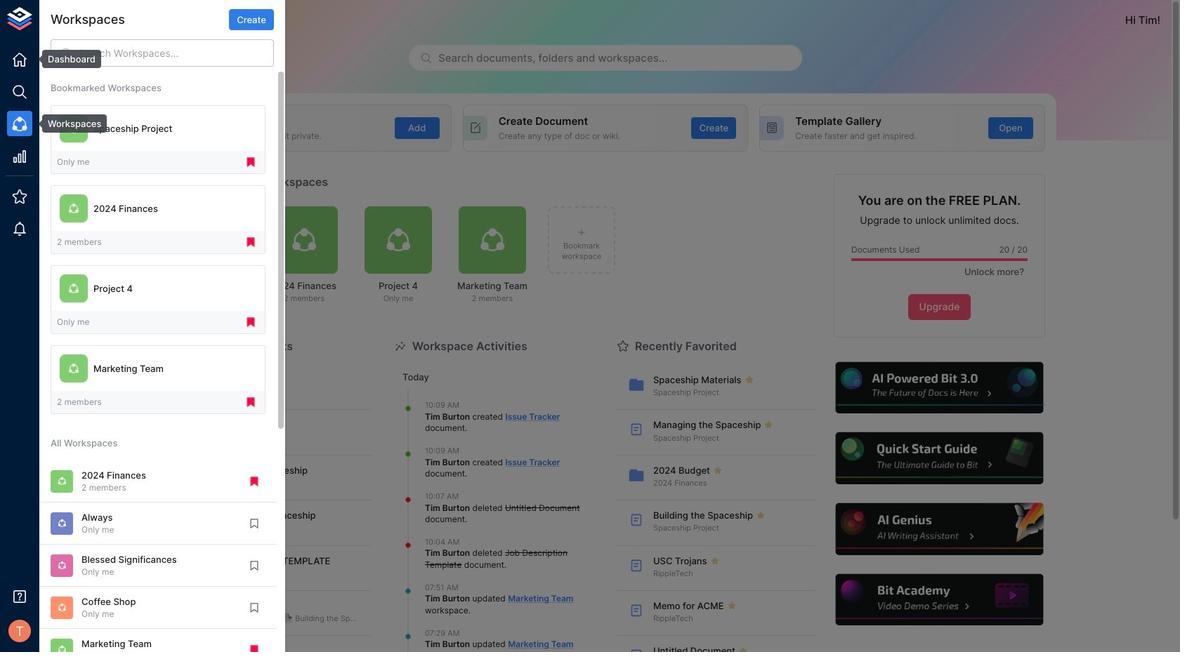 Task type: locate. For each thing, give the bounding box(es) containing it.
1 vertical spatial tooltip
[[32, 115, 107, 133]]

tooltip
[[32, 50, 101, 68], [32, 115, 107, 133]]

help image
[[834, 360, 1045, 416], [834, 431, 1045, 487], [834, 502, 1045, 558], [834, 573, 1045, 628]]

bookmark image down bookmark image
[[248, 602, 261, 615]]

remove bookmark image
[[245, 316, 257, 329], [245, 396, 257, 409], [248, 644, 261, 653]]

0 vertical spatial remove bookmark image
[[245, 316, 257, 329]]

bookmark image up bookmark image
[[248, 518, 261, 530]]

4 help image from the top
[[834, 573, 1045, 628]]

bookmark image
[[248, 560, 261, 573]]

0 vertical spatial bookmark image
[[248, 518, 261, 530]]

Search Workspaces... text field
[[79, 39, 274, 67]]

0 vertical spatial tooltip
[[32, 50, 101, 68]]

1 help image from the top
[[834, 360, 1045, 416]]

0 vertical spatial remove bookmark image
[[245, 156, 257, 169]]

2 bookmark image from the top
[[248, 602, 261, 615]]

1 vertical spatial remove bookmark image
[[245, 236, 257, 249]]

2 vertical spatial remove bookmark image
[[248, 476, 261, 488]]

1 vertical spatial bookmark image
[[248, 602, 261, 615]]

remove bookmark image
[[245, 156, 257, 169], [245, 236, 257, 249], [248, 476, 261, 488]]

bookmark image
[[248, 518, 261, 530], [248, 602, 261, 615]]

1 bookmark image from the top
[[248, 518, 261, 530]]

3 help image from the top
[[834, 502, 1045, 558]]



Task type: describe. For each thing, give the bounding box(es) containing it.
2 vertical spatial remove bookmark image
[[248, 644, 261, 653]]

1 vertical spatial remove bookmark image
[[245, 396, 257, 409]]

1 tooltip from the top
[[32, 50, 101, 68]]

2 tooltip from the top
[[32, 115, 107, 133]]

2 help image from the top
[[834, 431, 1045, 487]]



Task type: vqa. For each thing, say whether or not it's contained in the screenshot.
as
no



